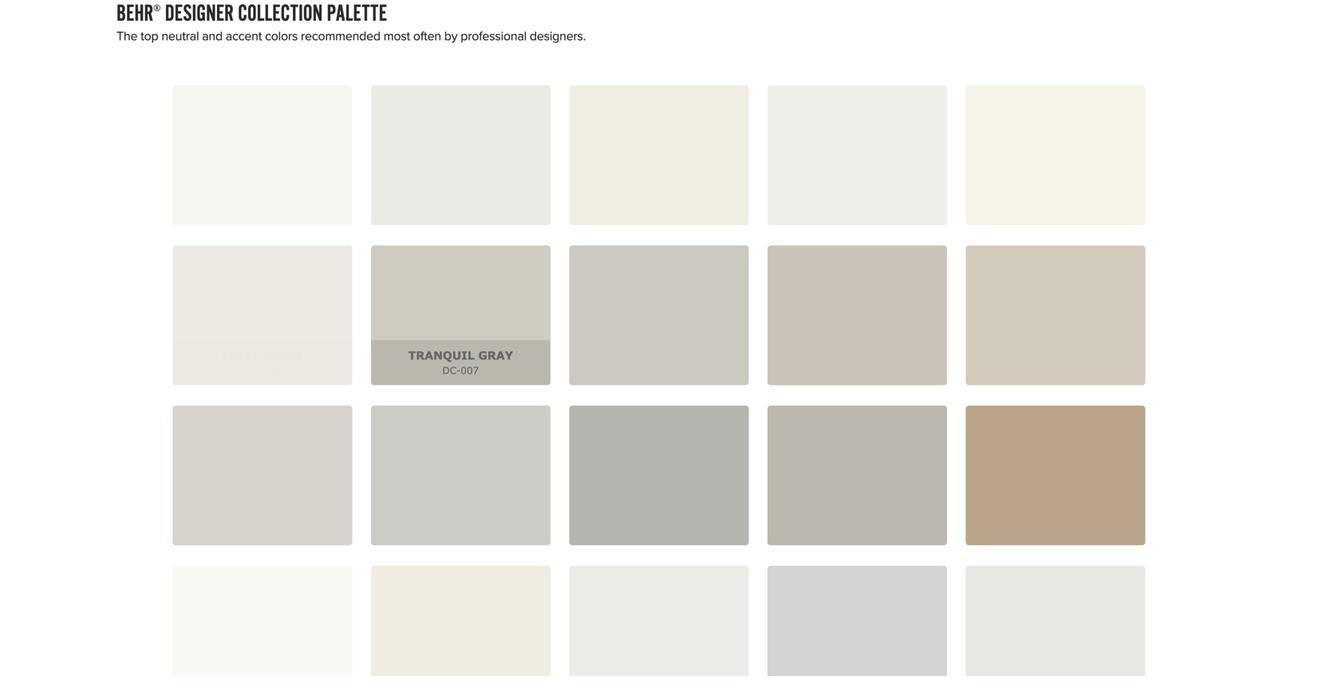 Task type: locate. For each thing, give the bounding box(es) containing it.
006
[[262, 364, 281, 376]]

dc- inside tranquil gray dc-007
[[443, 364, 461, 376]]

dc- for tranquil
[[443, 364, 461, 376]]

dc- down first
[[244, 364, 262, 376]]

tranquil gray dc-007
[[408, 348, 513, 376]]

dc- down 'tranquil'
[[443, 364, 461, 376]]

collection
[[238, 0, 323, 29]]

0 horizontal spatial dc-
[[244, 364, 262, 376]]

professional
[[461, 26, 527, 46]]

dc-
[[244, 364, 262, 376], [443, 364, 461, 376]]

first snow dc-006
[[222, 348, 303, 376]]

®
[[153, 3, 161, 14]]

007
[[461, 364, 479, 376]]

dc- inside first snow dc-006
[[244, 364, 262, 376]]

1 horizontal spatial dc-
[[443, 364, 461, 376]]

2 dc- from the left
[[443, 364, 461, 376]]

neutral
[[162, 26, 199, 46]]

1 dc- from the left
[[244, 364, 262, 376]]

recommended
[[301, 26, 381, 46]]

accent
[[226, 26, 262, 46]]



Task type: describe. For each thing, give the bounding box(es) containing it.
colors
[[265, 26, 298, 46]]

designer
[[165, 0, 234, 29]]

tranquil
[[408, 348, 475, 362]]

first
[[222, 348, 260, 362]]

gray
[[479, 348, 513, 362]]

and
[[202, 26, 223, 46]]

the
[[117, 26, 137, 46]]

by
[[444, 26, 458, 46]]

palette
[[327, 0, 387, 29]]

behr
[[117, 0, 153, 29]]

designers.
[[530, 26, 586, 46]]

top
[[141, 26, 158, 46]]

snow
[[263, 348, 303, 362]]

often
[[413, 26, 441, 46]]

dc- for first
[[244, 364, 262, 376]]

behr ® designer collection palette the top neutral and accent colors recommended most often by professional designers.
[[117, 0, 586, 46]]

most
[[384, 26, 410, 46]]



Task type: vqa. For each thing, say whether or not it's contained in the screenshot.
blue image
no



